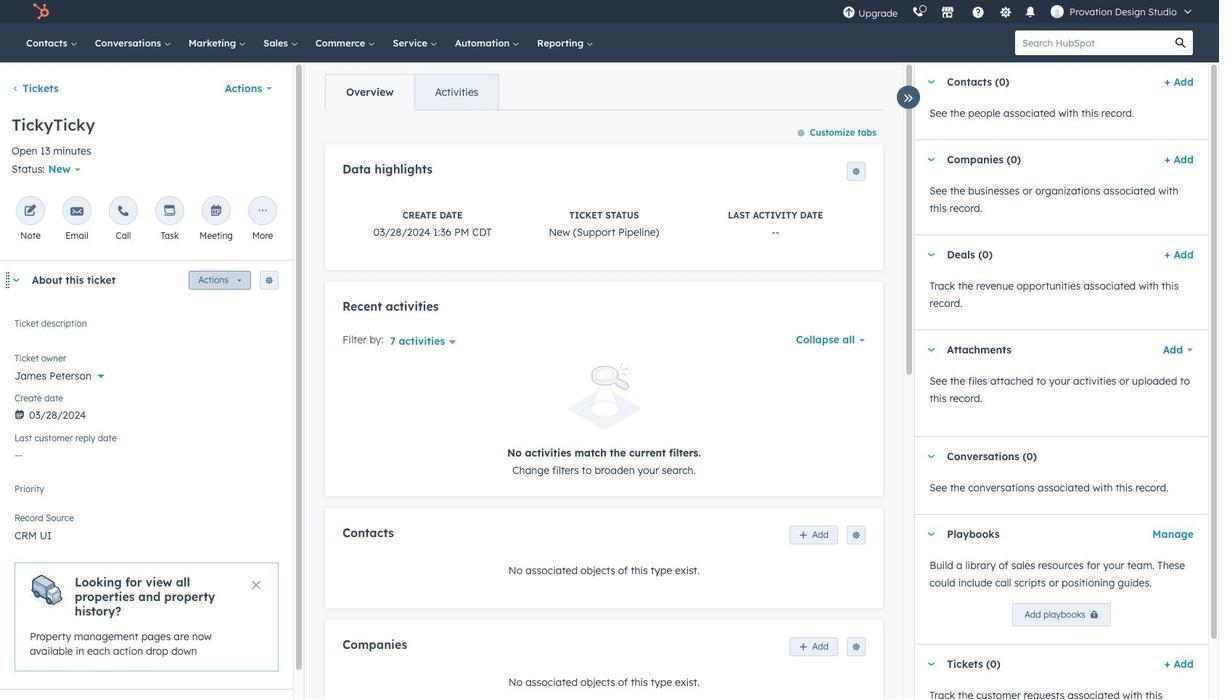 Task type: vqa. For each thing, say whether or not it's contained in the screenshot.
User Guides element
no



Task type: locate. For each thing, give the bounding box(es) containing it.
2 caret image from the top
[[927, 348, 936, 352]]

0 vertical spatial caret image
[[927, 158, 936, 162]]

1 vertical spatial alert
[[15, 563, 279, 671]]

0 vertical spatial alert
[[343, 363, 866, 479]]

1 horizontal spatial alert
[[343, 363, 866, 479]]

close image
[[252, 581, 261, 590]]

more image
[[256, 205, 269, 219]]

2 vertical spatial caret image
[[927, 455, 936, 458]]

navigation
[[325, 74, 500, 110]]

1 vertical spatial caret image
[[927, 348, 936, 352]]

note image
[[24, 205, 37, 219]]

0 horizontal spatial alert
[[15, 563, 279, 671]]

caret image
[[927, 158, 936, 162], [927, 348, 936, 352], [927, 455, 936, 458]]

menu
[[836, 0, 1202, 23]]

email image
[[70, 205, 83, 219]]

alert
[[343, 363, 866, 479], [15, 563, 279, 671]]

caret image
[[927, 80, 936, 84], [927, 253, 936, 257], [12, 279, 20, 282], [927, 532, 936, 536], [927, 662, 936, 666]]

call image
[[117, 205, 130, 219]]

manage card settings image
[[265, 277, 274, 286]]

1 caret image from the top
[[927, 158, 936, 162]]

None text field
[[15, 316, 279, 345]]



Task type: describe. For each thing, give the bounding box(es) containing it.
james peterson image
[[1051, 5, 1064, 18]]

marketplaces image
[[942, 7, 955, 20]]

Search HubSpot search field
[[1016, 30, 1169, 55]]

MM/DD/YYYY text field
[[15, 402, 279, 425]]

-- text field
[[15, 442, 279, 465]]

meeting image
[[210, 205, 223, 219]]

3 caret image from the top
[[927, 455, 936, 458]]

task image
[[163, 205, 176, 219]]



